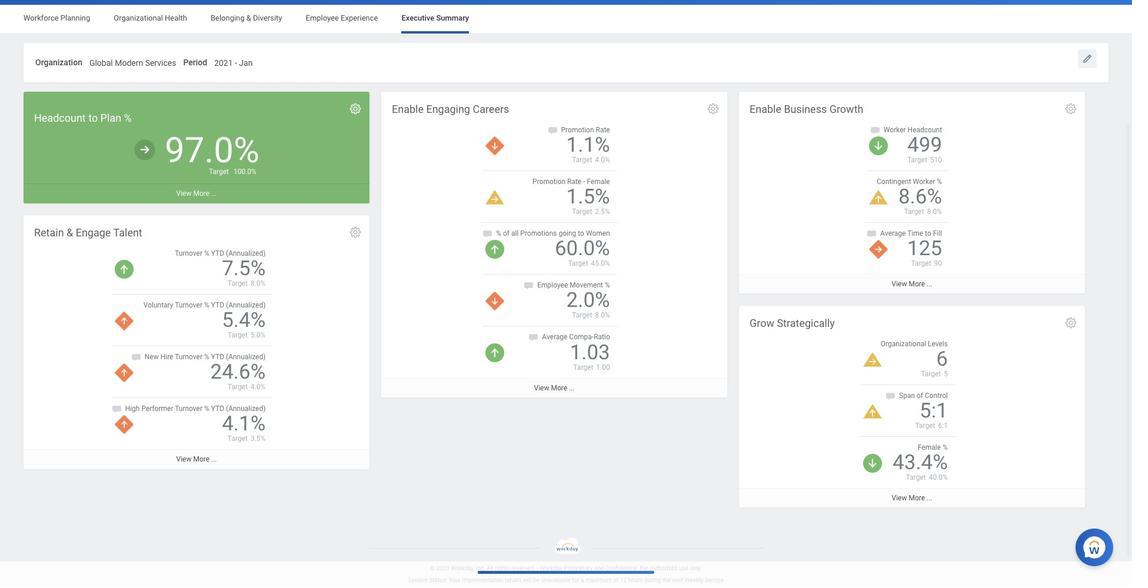 Task type: vqa. For each thing, say whether or not it's contained in the screenshot.
"row" containing Issued By
no



Task type: locate. For each thing, give the bounding box(es) containing it.
employee inside tab list
[[306, 14, 339, 22]]

- down 1.1% target 4.0%
[[584, 178, 586, 186]]

- up "be"
[[537, 566, 539, 572]]

target up 4.1%
[[228, 383, 248, 392]]

8.0% for 8.6%
[[928, 208, 943, 216]]

2 horizontal spatial -
[[584, 178, 586, 186]]

1 horizontal spatial of
[[614, 578, 619, 584]]

target up employee movement %
[[569, 260, 589, 268]]

2 vertical spatial 8.0%
[[595, 312, 610, 320]]

1 horizontal spatial female
[[919, 444, 942, 452]]

& left diversity
[[247, 14, 251, 22]]

1 horizontal spatial worker
[[914, 178, 936, 186]]

target inside 5:1 target 6:1
[[916, 422, 936, 430]]

headcount inside enable business growth element
[[908, 126, 943, 134]]

3 (annualized) from the top
[[226, 353, 266, 362]]

promotion rate
[[561, 126, 610, 134]]

1 vertical spatial employee
[[538, 282, 568, 290]]

ytd up voluntary turnover % ytd (annualized)
[[211, 250, 224, 258]]

workday
[[540, 566, 563, 572]]

- inside © 2023 workday, inc. all rights reserved. - workday proprietary and confidential. for authorized use only. system status: your implementation tenant will be unavailable for a maximum of 12 hours during the next weekly service
[[537, 566, 539, 572]]

employee inside enable engaging careers element
[[538, 282, 568, 290]]

view more ... link down the 1.03 target 1.00
[[382, 378, 728, 398]]

5.0%
[[251, 332, 266, 340]]

organizational left health
[[114, 14, 163, 22]]

97.0% target 100.0%
[[165, 129, 260, 176]]

neutral warning image down down bad image
[[486, 191, 505, 205]]

0 vertical spatial -
[[235, 58, 237, 68]]

unavailable
[[541, 578, 571, 584]]

8.0% up 5.4% in the left of the page
[[251, 280, 266, 288]]

target left 3.5%
[[228, 435, 248, 444]]

employee
[[306, 14, 339, 22], [538, 282, 568, 290]]

0 horizontal spatial -
[[235, 58, 237, 68]]

up good image down the 'talent'
[[115, 260, 133, 279]]

more down high performer turnover % ytd (annualized)
[[193, 456, 210, 464]]

1 (annualized) from the top
[[226, 250, 266, 258]]

view more ... down high performer turnover % ytd (annualized)
[[176, 456, 217, 464]]

neutral warning image
[[486, 191, 505, 205], [864, 353, 883, 367]]

target inside 97.0% target 100.0%
[[209, 168, 229, 176]]

more inside enable engaging careers element
[[551, 384, 568, 393]]

view more ... link down high performer turnover % ytd (annualized)
[[24, 450, 370, 470]]

1 vertical spatial 8.0%
[[251, 280, 266, 288]]

target inside 24.6% target 4.0%
[[228, 383, 248, 392]]

ytd down the 5.4% target 5.0%
[[211, 353, 224, 362]]

4.0%
[[595, 156, 610, 164], [251, 383, 266, 392]]

% down '6:1'
[[943, 444, 949, 452]]

promotion left 1.5%
[[533, 178, 566, 186]]

fill
[[934, 230, 943, 238]]

1 vertical spatial organizational
[[881, 340, 927, 348]]

target inside 2.0% target 8.0%
[[573, 312, 593, 320]]

target up time
[[905, 208, 925, 216]]

more down 43.4% target 40.0%
[[909, 495, 926, 503]]

0 horizontal spatial rate
[[568, 178, 582, 186]]

enable business growth
[[750, 103, 864, 115]]

60.0% target 45.0%
[[555, 237, 610, 268]]

target for 125
[[912, 260, 932, 268]]

up bad image down high
[[115, 416, 133, 435]]

target left 5.0%
[[228, 332, 248, 340]]

1 vertical spatial neutral warning image
[[864, 353, 883, 367]]

0 vertical spatial 4.0%
[[595, 156, 610, 164]]

of inside enable engaging careers element
[[503, 230, 510, 238]]

1 horizontal spatial neutral warning image
[[864, 353, 883, 367]]

grow strategically
[[750, 317, 835, 330]]

employee left experience on the left top of the page
[[306, 14, 339, 22]]

rate
[[596, 126, 610, 134], [568, 178, 582, 186]]

turnover up voluntary turnover % ytd (annualized)
[[175, 250, 203, 258]]

jan
[[239, 58, 253, 68]]

2 horizontal spatial 8.0%
[[928, 208, 943, 216]]

43.4% target 40.0%
[[893, 451, 949, 482]]

510
[[931, 156, 943, 164]]

for
[[572, 578, 580, 584]]

% down 510
[[938, 178, 943, 186]]

2 up bad image from the top
[[115, 416, 133, 435]]

to left the fill
[[926, 230, 932, 238]]

down good image inside grow strategically element
[[864, 455, 883, 473]]

0 vertical spatial down good image
[[870, 136, 888, 155]]

tab list
[[12, 5, 1121, 34]]

view inside retain & engage talent element
[[176, 456, 192, 464]]

average inside enable business growth element
[[881, 230, 906, 238]]

... inside retain & engage talent element
[[211, 456, 217, 464]]

retain & engage talent element
[[24, 215, 370, 470]]

6
[[937, 347, 949, 371]]

turnover right performer on the bottom of page
[[175, 405, 203, 414]]

female down '6:1'
[[919, 444, 942, 452]]

8.6% target 8.0%
[[899, 185, 943, 216]]

female up 2.5%
[[587, 178, 610, 186]]

1 ytd from the top
[[211, 250, 224, 258]]

0 vertical spatial 8.0%
[[928, 208, 943, 216]]

1 horizontal spatial rate
[[596, 126, 610, 134]]

average up "neutral bad" image
[[881, 230, 906, 238]]

turnover % ytd (annualized)
[[175, 250, 266, 258]]

... inside enable engaging careers element
[[569, 384, 575, 393]]

% left 4.1%
[[204, 405, 209, 414]]

2021
[[214, 58, 233, 68]]

0 horizontal spatial 4.0%
[[251, 383, 266, 392]]

view more ... inside enable engaging careers element
[[534, 384, 575, 393]]

Global Modern Services text field
[[89, 51, 176, 72]]

0 vertical spatial promotion
[[561, 126, 594, 134]]

0 vertical spatial organizational
[[114, 14, 163, 22]]

2 enable from the left
[[750, 103, 782, 115]]

levels
[[929, 340, 949, 348]]

target inside 8.6% target 8.0%
[[905, 208, 925, 216]]

down good image
[[870, 136, 888, 155], [864, 455, 883, 473]]

... for 8.6%
[[927, 280, 933, 289]]

enable engaging careers element
[[382, 92, 728, 398]]

2 (annualized) from the top
[[226, 301, 266, 310]]

target inside 1.1% target 4.0%
[[573, 156, 593, 164]]

2021 - Jan text field
[[214, 51, 253, 72]]

target left '6:1'
[[916, 422, 936, 430]]

enable for 1.1%
[[392, 103, 424, 115]]

1 horizontal spatial &
[[247, 14, 251, 22]]

view inside enable business growth element
[[892, 280, 908, 289]]

target inside 4.1% target 3.5%
[[228, 435, 248, 444]]

1 vertical spatial of
[[917, 392, 924, 400]]

workforce
[[24, 14, 59, 22]]

target inside 1.5% target 2.5%
[[573, 208, 593, 216]]

view more ... down the 125 target 90
[[892, 280, 933, 289]]

97.0%
[[165, 129, 260, 171]]

neutral warning image for 1.5%
[[486, 191, 505, 205]]

1 vertical spatial female
[[919, 444, 942, 452]]

view more ...
[[176, 190, 217, 198], [892, 280, 933, 289], [534, 384, 575, 393], [176, 456, 217, 464], [892, 495, 933, 503]]

more down average compa-ratio
[[551, 384, 568, 393]]

4.0% up 4.1%
[[251, 383, 266, 392]]

1 horizontal spatial 4.0%
[[595, 156, 610, 164]]

more for 5.4%
[[193, 456, 210, 464]]

0 horizontal spatial of
[[503, 230, 510, 238]]

be
[[533, 578, 540, 584]]

of right span
[[917, 392, 924, 400]]

more down the 125 target 90
[[909, 280, 926, 289]]

view more ... link down 90
[[740, 275, 1086, 294]]

2 horizontal spatial of
[[917, 392, 924, 400]]

down bad image
[[486, 292, 505, 311]]

promotion for promotion rate - female
[[533, 178, 566, 186]]

... down the 1.03 target 1.00
[[569, 384, 575, 393]]

headcount up 510
[[908, 126, 943, 134]]

0 vertical spatial neutral warning image
[[486, 191, 505, 205]]

0 horizontal spatial average
[[543, 334, 568, 342]]

target left 510
[[908, 156, 928, 164]]

footer
[[0, 538, 1133, 586]]

worker left 499
[[884, 126, 907, 134]]

4.0% inside 1.1% target 4.0%
[[595, 156, 610, 164]]

0 vertical spatial rate
[[596, 126, 610, 134]]

enable
[[392, 103, 424, 115], [750, 103, 782, 115]]

1 horizontal spatial average
[[881, 230, 906, 238]]

8.0% up ratio
[[595, 312, 610, 320]]

organizational for organizational health
[[114, 14, 163, 22]]

0 horizontal spatial organizational
[[114, 14, 163, 22]]

period element
[[214, 51, 253, 72]]

target left 5
[[922, 370, 942, 379]]

up good image
[[486, 344, 505, 363]]

0 vertical spatial up bad image
[[115, 312, 133, 331]]

employee left movement
[[538, 282, 568, 290]]

the
[[663, 578, 671, 584]]

of inside grow strategically element
[[917, 392, 924, 400]]

0 vertical spatial worker
[[884, 126, 907, 134]]

... down the 125 target 90
[[927, 280, 933, 289]]

view for 8.6%
[[892, 280, 908, 289]]

promotion rate - female
[[533, 178, 610, 186]]

employee movement %
[[538, 282, 610, 290]]

reserved.
[[512, 566, 536, 572]]

turnover right voluntary
[[175, 301, 203, 310]]

target left 2.5%
[[573, 208, 593, 216]]

1 horizontal spatial 8.0%
[[595, 312, 610, 320]]

target for 97.0%
[[209, 168, 229, 176]]

view more ... inside retain & engage talent element
[[176, 456, 217, 464]]

target left 1.00 on the bottom
[[574, 364, 594, 372]]

strategically
[[777, 317, 835, 330]]

1 vertical spatial -
[[584, 178, 586, 186]]

enable left business
[[750, 103, 782, 115]]

1 vertical spatial rate
[[568, 178, 582, 186]]

© 2023 workday, inc. all rights reserved. - workday proprietary and confidential. for authorized use only. system status: your implementation tenant will be unavailable for a maximum of 12 hours during the next weekly service
[[407, 566, 726, 586]]

up warning image
[[870, 191, 888, 205], [864, 405, 883, 419]]

tab list containing workforce planning
[[12, 5, 1121, 34]]

2 horizontal spatial to
[[926, 230, 932, 238]]

1 vertical spatial average
[[543, 334, 568, 342]]

time
[[908, 230, 924, 238]]

performer
[[142, 405, 173, 414]]

5.4% target 5.0%
[[222, 309, 266, 340]]

down good image down worker headcount
[[870, 136, 888, 155]]

8.0% inside 2.0% target 8.0%
[[595, 312, 610, 320]]

1 vertical spatial &
[[67, 227, 73, 239]]

1 vertical spatial headcount
[[908, 126, 943, 134]]

0 horizontal spatial &
[[67, 227, 73, 239]]

all
[[487, 566, 494, 572]]

more inside retain & engage talent element
[[193, 456, 210, 464]]

1 horizontal spatial organizational
[[881, 340, 927, 348]]

organizational for organizational levels
[[881, 340, 927, 348]]

going
[[559, 230, 577, 238]]

5.4%
[[222, 309, 266, 333]]

voluntary
[[144, 301, 173, 310]]

headcount left plan
[[34, 112, 86, 124]]

average left compa-
[[543, 334, 568, 342]]

target left 90
[[912, 260, 932, 268]]

target up compa-
[[573, 312, 593, 320]]

1 vertical spatial promotion
[[533, 178, 566, 186]]

view more ... down 43.4% target 40.0%
[[892, 495, 933, 503]]

97.0% main content
[[0, 0, 1133, 519]]

0 vertical spatial up good image
[[486, 240, 505, 259]]

1 enable from the left
[[392, 103, 424, 115]]

up bad image
[[115, 312, 133, 331], [115, 416, 133, 435]]

5:1 target 6:1
[[916, 399, 949, 430]]

8.0% inside 7.5% target 8.0%
[[251, 280, 266, 288]]

worker down 510
[[914, 178, 936, 186]]

0 vertical spatial average
[[881, 230, 906, 238]]

more
[[193, 190, 210, 198], [909, 280, 926, 289], [551, 384, 568, 393], [193, 456, 210, 464], [909, 495, 926, 503]]

target inside 7.5% target 8.0%
[[228, 280, 248, 288]]

1 horizontal spatial to
[[578, 230, 585, 238]]

1 vertical spatial down good image
[[864, 455, 883, 473]]

8.0% up the fill
[[928, 208, 943, 216]]

summary
[[437, 14, 469, 22]]

organizational inside grow strategically element
[[881, 340, 927, 348]]

ytd down 24.6% target 4.0%
[[211, 405, 224, 414]]

average inside enable engaging careers element
[[543, 334, 568, 342]]

confidential.
[[606, 566, 639, 572]]

target down the turnover % ytd (annualized)
[[228, 280, 248, 288]]

0 vertical spatial employee
[[306, 14, 339, 22]]

enable left the engaging
[[392, 103, 424, 115]]

worker headcount
[[884, 126, 943, 134]]

to left plan
[[88, 112, 98, 124]]

0 horizontal spatial female
[[587, 178, 610, 186]]

more inside grow strategically element
[[909, 495, 926, 503]]

target left 40.0%
[[907, 474, 927, 482]]

5
[[945, 370, 949, 379]]

of left 12
[[614, 578, 619, 584]]

4.0% for 1.1%
[[595, 156, 610, 164]]

target inside the 125 target 90
[[912, 260, 932, 268]]

0 vertical spatial of
[[503, 230, 510, 238]]

8.0% inside 8.6% target 8.0%
[[928, 208, 943, 216]]

organizational health
[[114, 14, 187, 22]]

... for 5.4%
[[211, 456, 217, 464]]

target inside 60.0% target 45.0%
[[569, 260, 589, 268]]

view inside enable engaging careers element
[[534, 384, 550, 393]]

enable business growth element
[[740, 92, 1086, 294]]

rate for promotion rate
[[596, 126, 610, 134]]

view more ... down 97.0% target 100.0%
[[176, 190, 217, 198]]

neutral warning image down 'organizational levels'
[[864, 353, 883, 367]]

3 ytd from the top
[[211, 353, 224, 362]]

& for retain
[[67, 227, 73, 239]]

2 vertical spatial -
[[537, 566, 539, 572]]

span of control
[[900, 392, 949, 400]]

contingent
[[877, 178, 912, 186]]

up bad image up up bad image
[[115, 312, 133, 331]]

... inside grow strategically element
[[927, 495, 933, 503]]

0 horizontal spatial employee
[[306, 14, 339, 22]]

target for 1.5%
[[573, 208, 593, 216]]

tab list inside 97.0% main content
[[12, 5, 1121, 34]]

of left all
[[503, 230, 510, 238]]

footer containing © 2023 workday, inc. all rights reserved. - workday proprietary and confidential. for authorized use only. system status: your implementation tenant will be unavailable for a maximum of 12 hours during the next weekly service
[[0, 538, 1133, 586]]

of for 5:1
[[917, 392, 924, 400]]

- left 'jan'
[[235, 58, 237, 68]]

% of all promotions going to women
[[497, 230, 610, 238]]

1 vertical spatial up bad image
[[115, 416, 133, 435]]

7.5%
[[222, 257, 266, 281]]

0 horizontal spatial headcount
[[34, 112, 86, 124]]

12
[[621, 578, 627, 584]]

view more ... inside enable business growth element
[[892, 280, 933, 289]]

8.0%
[[928, 208, 943, 216], [251, 280, 266, 288], [595, 312, 610, 320]]

more inside enable business growth element
[[909, 280, 926, 289]]

more for 8.6%
[[909, 280, 926, 289]]

women
[[586, 230, 610, 238]]

4.0% down promotion rate
[[595, 156, 610, 164]]

0 vertical spatial female
[[587, 178, 610, 186]]

target left 100.0% at top
[[209, 168, 229, 176]]

& right retain
[[67, 227, 73, 239]]

diversity
[[253, 14, 282, 22]]

view
[[176, 190, 192, 198], [892, 280, 908, 289], [534, 384, 550, 393], [176, 456, 192, 464], [892, 495, 908, 503]]

1 vertical spatial worker
[[914, 178, 936, 186]]

target inside 499 target 510
[[908, 156, 928, 164]]

average
[[881, 230, 906, 238], [543, 334, 568, 342]]

target for 60.0%
[[569, 260, 589, 268]]

1 vertical spatial up good image
[[115, 260, 133, 279]]

4.0% inside 24.6% target 4.0%
[[251, 383, 266, 392]]

0 vertical spatial up warning image
[[870, 191, 888, 205]]

ytd down 7.5% target 8.0%
[[211, 301, 224, 310]]

engage
[[76, 227, 111, 239]]

0 horizontal spatial enable
[[392, 103, 424, 115]]

0 horizontal spatial neutral warning image
[[486, 191, 505, 205]]

target inside 43.4% target 40.0%
[[907, 474, 927, 482]]

target inside 6 target 5
[[922, 370, 942, 379]]

... inside enable business growth element
[[927, 280, 933, 289]]

0 horizontal spatial up good image
[[115, 260, 133, 279]]

3 turnover from the top
[[175, 353, 203, 362]]

authorized
[[650, 566, 678, 572]]

target for 7.5%
[[228, 280, 248, 288]]

turnover right hire
[[175, 353, 203, 362]]

target up promotion rate - female on the top of the page
[[573, 156, 593, 164]]

1.03 target 1.00
[[570, 341, 610, 372]]

1 horizontal spatial enable
[[750, 103, 782, 115]]

view more ... link for 1.5%
[[382, 378, 728, 398]]

... down high performer turnover % ytd (annualized)
[[211, 456, 217, 464]]

1 horizontal spatial employee
[[538, 282, 568, 290]]

1 vertical spatial 4.0%
[[251, 383, 266, 392]]

target for 499
[[908, 156, 928, 164]]

view inside grow strategically element
[[892, 495, 908, 503]]

1 horizontal spatial headcount
[[908, 126, 943, 134]]

% right movement
[[605, 282, 610, 290]]

1.1% target 4.0%
[[567, 133, 610, 164]]

to right the going
[[578, 230, 585, 238]]

target inside the 5.4% target 5.0%
[[228, 332, 248, 340]]

... down 40.0%
[[927, 495, 933, 503]]

organization
[[35, 58, 82, 67]]

view more ... link down 97.0% target 100.0%
[[24, 184, 370, 203]]

target for 4.1%
[[228, 435, 248, 444]]

% left all
[[497, 230, 502, 238]]

female inside enable engaging careers element
[[587, 178, 610, 186]]

(annualized)
[[226, 250, 266, 258], [226, 301, 266, 310], [226, 353, 266, 362], [226, 405, 266, 414]]

promotion up promotion rate - female on the top of the page
[[561, 126, 594, 134]]

60.0%
[[555, 237, 610, 261]]

headcount
[[34, 112, 86, 124], [908, 126, 943, 134]]

2 vertical spatial of
[[614, 578, 619, 584]]

view more ... down the 1.03 target 1.00
[[534, 384, 575, 393]]

0 vertical spatial &
[[247, 14, 251, 22]]

1 turnover from the top
[[175, 250, 203, 258]]

target inside the 1.03 target 1.00
[[574, 364, 594, 372]]

view more ... for 1.5%
[[534, 384, 575, 393]]

organizational
[[114, 14, 163, 22], [881, 340, 927, 348]]

to inside enable business growth element
[[926, 230, 932, 238]]

of
[[503, 230, 510, 238], [917, 392, 924, 400], [614, 578, 619, 584]]

down good image left 43.4%
[[864, 455, 883, 473]]

% right plan
[[124, 112, 132, 124]]

% inside enable business growth element
[[938, 178, 943, 186]]

turnover
[[175, 250, 203, 258], [175, 301, 203, 310], [175, 353, 203, 362], [175, 405, 203, 414]]

up good image
[[486, 240, 505, 259], [115, 260, 133, 279]]

organizational left levels
[[881, 340, 927, 348]]

target for 8.6%
[[905, 208, 925, 216]]

0 horizontal spatial 8.0%
[[251, 280, 266, 288]]

view for 5.4%
[[176, 456, 192, 464]]

up good image up down bad icon
[[486, 240, 505, 259]]

1 horizontal spatial -
[[537, 566, 539, 572]]

status:
[[429, 578, 448, 584]]



Task type: describe. For each thing, give the bounding box(es) containing it.
average for 1.03
[[543, 334, 568, 342]]

target for 24.6%
[[228, 383, 248, 392]]

1.03
[[570, 341, 610, 365]]

2 ytd from the top
[[211, 301, 224, 310]]

8.0% for 7.5%
[[251, 280, 266, 288]]

promotion for promotion rate
[[561, 126, 594, 134]]

organizational levels
[[881, 340, 949, 348]]

target for 5:1
[[916, 422, 936, 430]]

view more ... link down 43.4% target 40.0%
[[740, 489, 1086, 508]]

% left 5.4% in the left of the page
[[204, 301, 209, 310]]

view more ... for 8.6%
[[892, 280, 933, 289]]

% left 24.6%
[[204, 353, 209, 362]]

5:1
[[920, 399, 949, 423]]

tenant
[[505, 578, 522, 584]]

43.4%
[[893, 451, 949, 475]]

all
[[512, 230, 519, 238]]

grow strategically element
[[740, 306, 1086, 508]]

up warning image inside enable business growth element
[[870, 191, 888, 205]]

average compa-ratio
[[543, 334, 610, 342]]

next
[[673, 578, 684, 584]]

1 up bad image from the top
[[115, 312, 133, 331]]

executive
[[402, 14, 435, 22]]

4 ytd from the top
[[211, 405, 224, 414]]

view for 1.5%
[[534, 384, 550, 393]]

target for 2.0%
[[573, 312, 593, 320]]

belonging & diversity
[[211, 14, 282, 22]]

0 horizontal spatial to
[[88, 112, 98, 124]]

new hire turnover % ytd (annualized)
[[145, 353, 266, 362]]

view more ... for 5.4%
[[176, 456, 217, 464]]

0 vertical spatial headcount
[[34, 112, 86, 124]]

of inside © 2023 workday, inc. all rights reserved. - workday proprietary and confidential. for authorized use only. system status: your implementation tenant will be unavailable for a maximum of 12 hours during the next weekly service
[[614, 578, 619, 584]]

2.5%
[[595, 208, 610, 216]]

configure enable business growth image
[[1065, 102, 1078, 115]]

belonging
[[211, 14, 245, 22]]

24.6%
[[211, 360, 266, 385]]

new
[[145, 353, 159, 362]]

neutral good image
[[134, 139, 156, 161]]

4.1%
[[222, 412, 266, 437]]

rate for promotion rate - female
[[568, 178, 582, 186]]

female inside grow strategically element
[[919, 444, 942, 452]]

plan
[[100, 112, 121, 124]]

average for 125
[[881, 230, 906, 238]]

499 target 510
[[908, 133, 943, 164]]

499
[[908, 133, 943, 157]]

control
[[926, 392, 949, 400]]

... down 97.0% target 100.0%
[[211, 190, 217, 198]]

inc.
[[476, 566, 486, 572]]

organization element
[[89, 51, 176, 72]]

more down 97.0% target 100.0%
[[193, 190, 210, 198]]

ratio
[[594, 334, 610, 342]]

only.
[[690, 566, 702, 572]]

employee for employee experience
[[306, 14, 339, 22]]

system
[[408, 578, 428, 584]]

of for 60.0%
[[503, 230, 510, 238]]

average time to fill
[[881, 230, 943, 238]]

down bad image
[[486, 136, 505, 155]]

hire
[[161, 353, 173, 362]]

2 turnover from the top
[[175, 301, 203, 310]]

target for 1.1%
[[573, 156, 593, 164]]

view more ... inside grow strategically element
[[892, 495, 933, 503]]

configure image
[[349, 102, 362, 115]]

and
[[595, 566, 604, 572]]

service
[[705, 578, 724, 584]]

workforce planning
[[24, 14, 90, 22]]

retain & engage talent
[[34, 227, 142, 239]]

8.6%
[[899, 185, 943, 209]]

1 horizontal spatial up good image
[[486, 240, 505, 259]]

use
[[679, 566, 689, 572]]

headcount to plan %
[[34, 112, 132, 124]]

45.0%
[[592, 260, 610, 268]]

2023
[[437, 566, 450, 572]]

125
[[908, 237, 943, 261]]

movement
[[570, 282, 604, 290]]

40.0%
[[930, 474, 949, 482]]

contingent worker %
[[877, 178, 943, 186]]

©
[[430, 566, 435, 572]]

compa-
[[570, 334, 594, 342]]

to inside enable engaging careers element
[[578, 230, 585, 238]]

4 turnover from the top
[[175, 405, 203, 414]]

view more ... link for 5.4%
[[24, 450, 370, 470]]

workday,
[[451, 566, 475, 572]]

more for 1.5%
[[551, 384, 568, 393]]

125 target 90
[[908, 237, 943, 268]]

your
[[449, 578, 461, 584]]

target for 1.03
[[574, 364, 594, 372]]

talent
[[113, 227, 142, 239]]

configure retain & engage talent image
[[349, 226, 362, 239]]

hours
[[629, 578, 643, 584]]

maximum
[[586, 578, 612, 584]]

0 horizontal spatial worker
[[884, 126, 907, 134]]

global
[[89, 58, 113, 68]]

enable engaging careers
[[392, 103, 510, 115]]

& for belonging
[[247, 14, 251, 22]]

view more ... link for 8.6%
[[740, 275, 1086, 294]]

1.5%
[[567, 185, 610, 209]]

target for 6
[[922, 370, 942, 379]]

period
[[183, 58, 207, 67]]

- inside enable engaging careers element
[[584, 178, 586, 186]]

engaging
[[427, 103, 470, 115]]

configure enable engaging careers image
[[707, 102, 720, 115]]

proprietary
[[564, 566, 593, 572]]

1.00
[[597, 364, 610, 372]]

- inside text field
[[235, 58, 237, 68]]

1.5% target 2.5%
[[567, 185, 610, 216]]

planning
[[61, 14, 90, 22]]

1 vertical spatial up warning image
[[864, 405, 883, 419]]

2021 - jan
[[214, 58, 253, 68]]

experience
[[341, 14, 378, 22]]

neutral warning image for 6
[[864, 353, 883, 367]]

span
[[900, 392, 916, 400]]

target for 43.4%
[[907, 474, 927, 482]]

edit image
[[1082, 53, 1094, 65]]

6 target 5
[[922, 347, 949, 379]]

executive summary
[[402, 14, 469, 22]]

services
[[145, 58, 176, 68]]

target for 5.4%
[[228, 332, 248, 340]]

weekly
[[685, 578, 704, 584]]

... for 1.5%
[[569, 384, 575, 393]]

configure grow strategically image
[[1065, 317, 1078, 330]]

up bad image
[[115, 364, 133, 383]]

% inside grow strategically element
[[943, 444, 949, 452]]

4.0% for 24.6%
[[251, 383, 266, 392]]

employee experience
[[306, 14, 378, 22]]

6:1
[[939, 422, 949, 430]]

modern
[[115, 58, 143, 68]]

4 (annualized) from the top
[[226, 405, 266, 414]]

enable for 499
[[750, 103, 782, 115]]

% left 7.5%
[[204, 250, 209, 258]]

high
[[125, 405, 140, 414]]

90
[[935, 260, 943, 268]]

2.0% target 8.0%
[[567, 289, 610, 320]]

employee for employee movement %
[[538, 282, 568, 290]]

voluntary turnover % ytd (annualized)
[[144, 301, 266, 310]]

neutral bad image
[[870, 240, 888, 259]]



